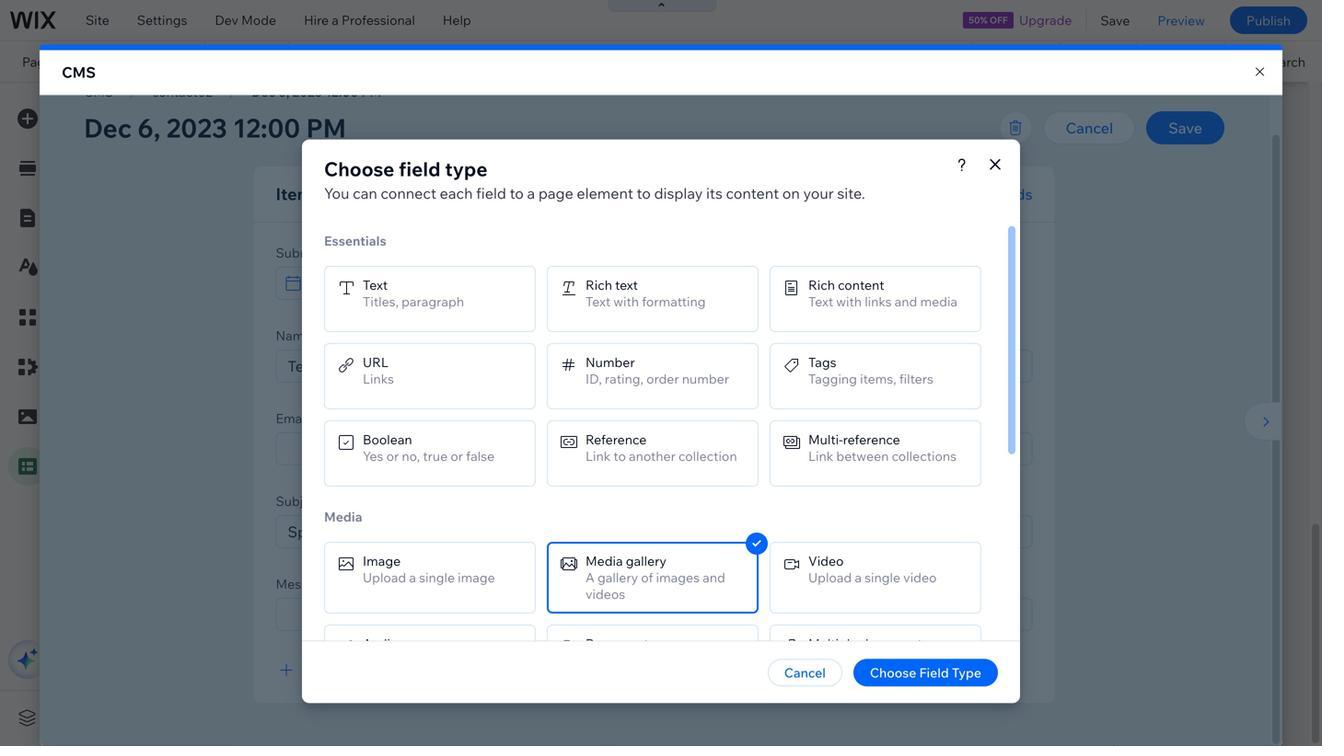 Task type: describe. For each thing, give the bounding box(es) containing it.
hire
[[304, 12, 329, 28]]

a for hire
[[332, 12, 339, 28]]

by
[[372, 169, 387, 185]]

mode
[[241, 12, 276, 28]]

site
[[399, 169, 421, 185]]

a for add
[[408, 710, 415, 726]]

preset
[[418, 710, 456, 726]]

publish button
[[1230, 6, 1308, 34]]

preview button
[[1144, 0, 1219, 41]]

contact02 permissions: form submissions
[[300, 216, 461, 248]]

help
[[443, 12, 471, 28]]

50% off
[[969, 14, 1008, 26]]

form
[[367, 234, 394, 248]]

50%
[[969, 14, 988, 26]]

search
[[1264, 54, 1306, 70]]

save
[[1101, 12, 1130, 28]]

0 vertical spatial cms
[[62, 63, 96, 81]]

upgrade
[[1019, 12, 1072, 28]]

0 vertical spatial collections
[[283, 149, 351, 165]]

your
[[252, 149, 280, 165]]

1 vertical spatial collections
[[252, 169, 320, 185]]

off
[[990, 14, 1008, 26]]

save button
[[1087, 0, 1144, 41]]



Task type: locate. For each thing, give the bounding box(es) containing it.
a
[[332, 12, 339, 28], [389, 169, 396, 185], [408, 710, 415, 726]]

collaborator.
[[424, 169, 499, 185]]

a right by
[[389, 169, 396, 185]]

a right hire
[[332, 12, 339, 28]]

created
[[323, 169, 369, 185]]

projects
[[70, 54, 138, 70]]

collections down your
[[252, 169, 320, 185]]

collections
[[283, 149, 351, 165], [252, 169, 320, 185]]

cms down projects
[[78, 100, 112, 119]]

0 horizontal spatial a
[[332, 12, 339, 28]]

contact02
[[300, 216, 361, 233]]

a inside your collections collections created by a site collaborator.
[[389, 169, 396, 185]]

search button
[[1225, 41, 1323, 82]]

publish
[[1247, 12, 1291, 28]]

add a preset button
[[380, 710, 456, 727]]

submissions
[[397, 234, 461, 248]]

your collections collections created by a site collaborator.
[[252, 149, 499, 185]]

2 vertical spatial a
[[408, 710, 415, 726]]

cms
[[62, 63, 96, 81], [78, 100, 112, 119]]

professional
[[342, 12, 415, 28]]

1 horizontal spatial a
[[389, 169, 396, 185]]

1 vertical spatial cms
[[78, 100, 112, 119]]

1 vertical spatial a
[[389, 169, 396, 185]]

site
[[86, 12, 109, 28]]

collections up created
[[283, 149, 351, 165]]

add a preset
[[380, 710, 456, 726]]

settings
[[137, 12, 187, 28]]

dev
[[215, 12, 239, 28]]

a inside button
[[408, 710, 415, 726]]

a right add
[[408, 710, 415, 726]]

dev mode
[[215, 12, 276, 28]]

cms down site
[[62, 63, 96, 81]]

hire a professional
[[304, 12, 415, 28]]

preview
[[1158, 12, 1205, 28]]

2 horizontal spatial a
[[408, 710, 415, 726]]

permissions:
[[300, 234, 365, 248]]

0 vertical spatial a
[[332, 12, 339, 28]]

add
[[380, 710, 405, 726]]



Task type: vqa. For each thing, say whether or not it's contained in the screenshot.
Your Collections Collections created by a site collaborator. on the top left
yes



